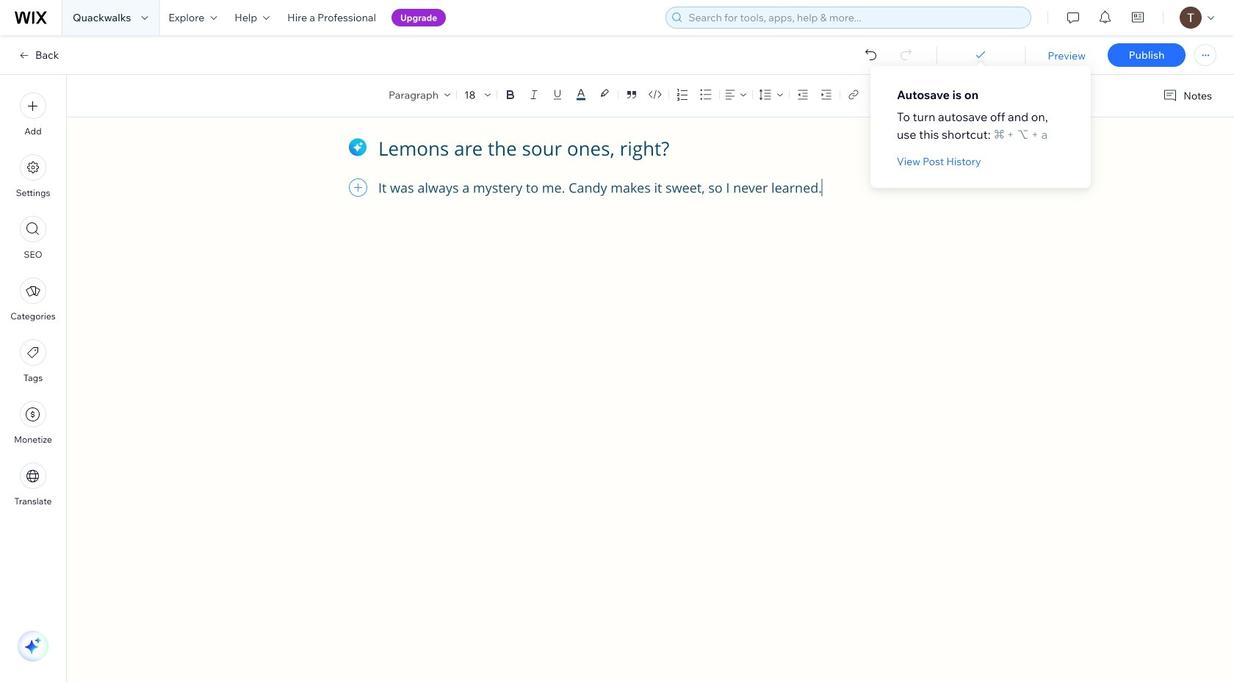 Task type: locate. For each thing, give the bounding box(es) containing it.
Add a Catchy Title text field
[[378, 136, 907, 162]]

Font Size field
[[463, 88, 479, 102]]

menu
[[0, 84, 66, 516]]



Task type: describe. For each thing, give the bounding box(es) containing it.
Search for tools, apps, help & more... field
[[684, 7, 1026, 28]]



Task type: vqa. For each thing, say whether or not it's contained in the screenshot.
Products inside the Popup Button
no



